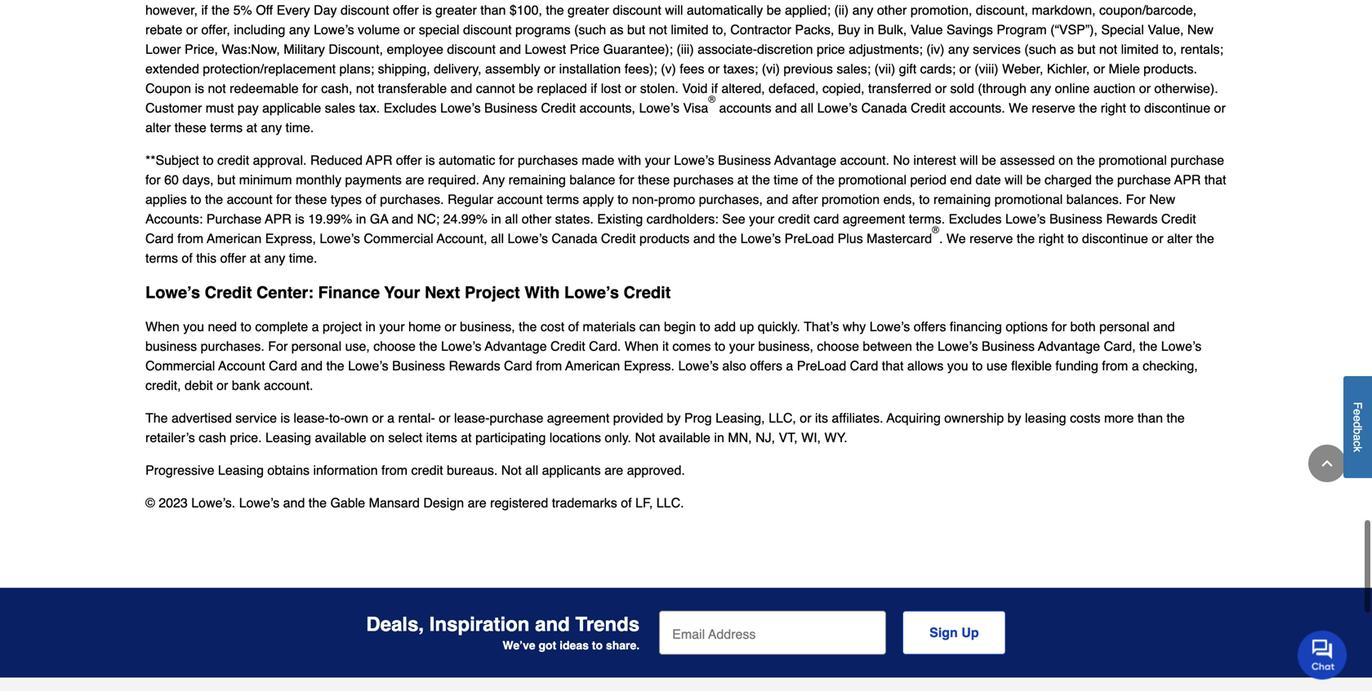 Task type: vqa. For each thing, say whether or not it's contained in the screenshot.
70815 BUTTON
no



Task type: locate. For each thing, give the bounding box(es) containing it.
or inside ® accounts and all lowe's canada credit accounts. we reserve the right to discontinue or alter these terms at any time.
[[1214, 100, 1226, 115]]

trademarks
[[552, 496, 617, 511]]

offer up payments
[[396, 153, 422, 168]]

for inside when you need to complete a project in your home or business, the cost of materials can begin to add up quickly. that's why lowe's offers financing options for both personal and business purchases. for personal use, choose the lowe's advantage credit card. when it comes to your business, choose between the lowe's business advantage card, the lowe's commercial account card and the lowe's business rewards card from american express. lowe's also offers a preload card that allows you to use flexible funding from a checking, credit, debit or bank account.
[[268, 339, 288, 354]]

with
[[524, 283, 560, 302]]

advantage
[[774, 153, 836, 168], [485, 339, 547, 354], [1038, 339, 1100, 354]]

business down balances.
[[1049, 211, 1102, 227]]

apr up new on the right of the page
[[1174, 172, 1201, 187]]

1 horizontal spatial rewards
[[1106, 211, 1158, 227]]

not down "provided"
[[635, 430, 655, 445]]

a up k
[[1351, 435, 1364, 441]]

next
[[425, 283, 460, 302]]

a up select
[[387, 411, 394, 426]]

1 vertical spatial offer
[[220, 251, 246, 266]]

0 vertical spatial are
[[405, 172, 424, 187]]

in left "ga"
[[356, 211, 366, 227]]

promotional
[[1099, 153, 1167, 168], [838, 172, 907, 187], [994, 192, 1063, 207]]

1 horizontal spatial lease-
[[454, 411, 490, 426]]

0 horizontal spatial on
[[370, 430, 385, 445]]

reduced
[[310, 153, 363, 168]]

any inside '® . we reserve the right to discontinue or alter the terms of this offer at any time.'
[[264, 251, 285, 266]]

any down express,
[[264, 251, 285, 266]]

1 horizontal spatial reserve
[[1032, 100, 1075, 115]]

card inside **subject to credit approval. reduced apr offer is automatic for purchases made with your lowe's business advantage account. no interest will be assessed on the promotional purchase for 60 days, but minimum monthly payments are required. any remaining balance for these purchases at the time of the promotional period end date will be charged the purchase apr that applies to the account for these types of purchases. regular account terms apply to non-promo purchases, and after promotion ends, to remaining promotional balances. for new accounts: purchase apr is 19.99% in ga and nc; 24.99% in all other states. existing cardholders: see your credit card agreement terms. excludes lowe's business rewards credit card from american express, lowe's commercial account, all lowe's canada credit products and the lowe's preload plus mastercard
[[145, 231, 174, 246]]

to inside '® . we reserve the right to discontinue or alter the terms of this offer at any time.'
[[1068, 231, 1078, 246]]

these down the monthly
[[295, 192, 327, 207]]

0 horizontal spatial account.
[[264, 378, 313, 393]]

deals, inspiration and trends we've got ideas to share.
[[366, 614, 640, 653]]

for left 60
[[145, 172, 161, 187]]

card
[[814, 211, 839, 227]]

0 vertical spatial leasing
[[265, 430, 311, 445]]

discontinue inside '® . we reserve the right to discontinue or alter the terms of this offer at any time.'
[[1082, 231, 1148, 246]]

credit down cost
[[550, 339, 585, 354]]

d
[[1351, 422, 1364, 429]]

can
[[639, 319, 660, 334]]

0 vertical spatial we
[[1009, 100, 1028, 115]]

terms inside ® accounts and all lowe's canada credit accounts. we reserve the right to discontinue or alter these terms at any time.
[[210, 120, 243, 135]]

0 horizontal spatial commercial
[[145, 358, 215, 374]]

we inside ® accounts and all lowe's canada credit accounts. we reserve the right to discontinue or alter these terms at any time.
[[1009, 100, 1028, 115]]

® inside '® . we reserve the right to discontinue or alter the terms of this offer at any time.'
[[932, 225, 939, 236]]

2 available from the left
[[659, 430, 710, 445]]

® inside ® accounts and all lowe's canada credit accounts. we reserve the right to discontinue or alter these terms at any time.
[[708, 94, 716, 105]]

and up "got"
[[535, 614, 570, 636]]

american down card.
[[565, 358, 620, 374]]

1 horizontal spatial are
[[468, 496, 487, 511]]

0 horizontal spatial purchases
[[518, 153, 578, 168]]

1 horizontal spatial will
[[1005, 172, 1023, 187]]

by
[[667, 411, 681, 426], [1008, 411, 1021, 426]]

of left this
[[182, 251, 193, 266]]

1 vertical spatial are
[[604, 463, 623, 478]]

existing
[[597, 211, 643, 227]]

0 horizontal spatial will
[[960, 153, 978, 168]]

at inside **subject to credit approval. reduced apr offer is automatic for purchases made with your lowe's business advantage account. no interest will be assessed on the promotional purchase for 60 days, but minimum monthly payments are required. any remaining balance for these purchases at the time of the promotional period end date will be charged the purchase apr that applies to the account for these types of purchases. regular account terms apply to non-promo purchases, and after promotion ends, to remaining promotional balances. for new accounts: purchase apr is 19.99% in ga and nc; 24.99% in all other states. existing cardholders: see your credit card agreement terms. excludes lowe's business rewards credit card from american express, lowe's commercial account, all lowe's canada credit products and the lowe's preload plus mastercard
[[737, 172, 748, 187]]

accounts.
[[949, 100, 1005, 115]]

cash
[[199, 430, 226, 445]]

are inside **subject to credit approval. reduced apr offer is automatic for purchases made with your lowe's business advantage account. no interest will be assessed on the promotional purchase for 60 days, but minimum monthly payments are required. any remaining balance for these purchases at the time of the promotional period end date will be charged the purchase apr that applies to the account for these types of purchases. regular account terms apply to non-promo purchases, and after promotion ends, to remaining promotional balances. for new accounts: purchase apr is 19.99% in ga and nc; 24.99% in all other states. existing cardholders: see your credit card agreement terms. excludes lowe's business rewards credit card from american express, lowe's commercial account, all lowe's canada credit products and the lowe's preload plus mastercard
[[405, 172, 424, 187]]

0 vertical spatial agreement
[[843, 211, 905, 227]]

0 horizontal spatial canada
[[552, 231, 597, 246]]

1 vertical spatial not
[[501, 463, 522, 478]]

purchases up promo at top
[[673, 172, 734, 187]]

1 horizontal spatial terms
[[210, 120, 243, 135]]

purchases up balance
[[518, 153, 578, 168]]

right inside ® accounts and all lowe's canada credit accounts. we reserve the right to discontinue or alter these terms at any time.
[[1101, 100, 1126, 115]]

1 horizontal spatial when
[[625, 339, 659, 354]]

remaining
[[509, 172, 566, 187], [933, 192, 991, 207]]

available down to-
[[315, 430, 366, 445]]

alter down new on the right of the page
[[1167, 231, 1192, 246]]

will
[[960, 153, 978, 168], [1005, 172, 1023, 187]]

0 vertical spatial apr
[[366, 153, 392, 168]]

1 horizontal spatial that
[[1204, 172, 1226, 187]]

for left new on the right of the page
[[1126, 192, 1146, 207]]

and inside ® accounts and all lowe's canada credit accounts. we reserve the right to discontinue or alter these terms at any time.
[[775, 100, 797, 115]]

0 vertical spatial time.
[[286, 120, 314, 135]]

llc.
[[656, 496, 684, 511]]

your right with
[[645, 153, 670, 168]]

account. right bank
[[264, 378, 313, 393]]

2 vertical spatial is
[[280, 411, 290, 426]]

credit up can
[[624, 283, 671, 302]]

1 vertical spatial credit
[[778, 211, 810, 227]]

1 vertical spatial business,
[[758, 339, 813, 354]]

0 vertical spatial personal
[[1099, 319, 1150, 334]]

canada down states.
[[552, 231, 597, 246]]

is inside the advertised service is lease-to-own or a rental- or lease-purchase agreement provided by prog leasing, llc, or its affiliates. acquiring ownership by leasing costs more than the retailer's cash price. leasing available on select items at participating locations only. not available in mn, nj, vt, wi, wy.
[[280, 411, 290, 426]]

agreement inside **subject to credit approval. reduced apr offer is automatic for purchases made with your lowe's business advantage account. no interest will be assessed on the promotional purchase for 60 days, but minimum monthly payments are required. any remaining balance for these purchases at the time of the promotional period end date will be charged the purchase apr that applies to the account for these types of purchases. regular account terms apply to non-promo purchases, and after promotion ends, to remaining promotional balances. for new accounts: purchase apr is 19.99% in ga and nc; 24.99% in all other states. existing cardholders: see your credit card agreement terms. excludes lowe's business rewards credit card from american express, lowe's commercial account, all lowe's canada credit products and the lowe's preload plus mastercard
[[843, 211, 905, 227]]

1 horizontal spatial leasing
[[265, 430, 311, 445]]

1 lease- from the left
[[294, 411, 329, 426]]

quickly.
[[758, 319, 800, 334]]

reserve up assessed
[[1032, 100, 1075, 115]]

offers
[[914, 319, 946, 334], [750, 358, 782, 374]]

reserve inside ® accounts and all lowe's canada credit accounts. we reserve the right to discontinue or alter these terms at any time.
[[1032, 100, 1075, 115]]

card.
[[589, 339, 621, 354]]

at up approval.
[[246, 120, 257, 135]]

scroll to top element
[[1308, 445, 1346, 483]]

alter up **subject
[[145, 120, 171, 135]]

offer right this
[[220, 251, 246, 266]]

time. inside '® . we reserve the right to discontinue or alter the terms of this offer at any time.'
[[289, 251, 317, 266]]

not
[[635, 430, 655, 445], [501, 463, 522, 478]]

you right allows
[[947, 358, 968, 374]]

0 vertical spatial preload
[[785, 231, 834, 246]]

from up 'mansard'
[[381, 463, 408, 478]]

terms up but
[[210, 120, 243, 135]]

costs
[[1070, 411, 1101, 426]]

terms inside **subject to credit approval. reduced apr offer is automatic for purchases made with your lowe's business advantage account. no interest will be assessed on the promotional purchase for 60 days, but minimum monthly payments are required. any remaining balance for these purchases at the time of the promotional period end date will be charged the purchase apr that applies to the account for these types of purchases. regular account terms apply to non-promo purchases, and after promotion ends, to remaining promotional balances. for new accounts: purchase apr is 19.99% in ga and nc; 24.99% in all other states. existing cardholders: see your credit card agreement terms. excludes lowe's business rewards credit card from american express, lowe's commercial account, all lowe's canada credit products and the lowe's preload plus mastercard
[[546, 192, 579, 207]]

purchases. inside when you need to complete a project in your home or business, the cost of materials can begin to add up quickly. that's why lowe's offers financing options for both personal and business purchases. for personal use, choose the lowe's advantage credit card. when it comes to your business, choose between the lowe's business advantage card, the lowe's commercial account card and the lowe's business rewards card from american express. lowe's also offers a preload card that allows you to use flexible funding from a checking, credit, debit or bank account.
[[201, 339, 264, 354]]

2 vertical spatial purchase
[[490, 411, 543, 426]]

or inside '® . we reserve the right to discontinue or alter the terms of this offer at any time.'
[[1152, 231, 1163, 246]]

credit inside ® accounts and all lowe's canada credit accounts. we reserve the right to discontinue or alter these terms at any time.
[[911, 100, 946, 115]]

1 horizontal spatial offer
[[396, 153, 422, 168]]

by left the prog
[[667, 411, 681, 426]]

terms
[[210, 120, 243, 135], [546, 192, 579, 207], [145, 251, 178, 266]]

time.
[[286, 120, 314, 135], [289, 251, 317, 266]]

with
[[618, 153, 641, 168]]

1 available from the left
[[315, 430, 366, 445]]

1 vertical spatial be
[[1026, 172, 1041, 187]]

be up date
[[982, 153, 996, 168]]

0 horizontal spatial american
[[207, 231, 262, 246]]

1 vertical spatial alter
[[1167, 231, 1192, 246]]

2 lease- from the left
[[454, 411, 490, 426]]

sign up form
[[659, 611, 1006, 655]]

leasing up obtains
[[265, 430, 311, 445]]

agreement down the promotion
[[843, 211, 905, 227]]

to inside ® accounts and all lowe's canada credit accounts. we reserve the right to discontinue or alter these terms at any time.
[[1130, 100, 1141, 115]]

0 vertical spatial offer
[[396, 153, 422, 168]]

express.
[[624, 358, 675, 374]]

at inside '® . we reserve the right to discontinue or alter the terms of this offer at any time.'
[[250, 251, 261, 266]]

gable
[[330, 496, 365, 511]]

0 horizontal spatial these
[[174, 120, 206, 135]]

0 horizontal spatial for
[[268, 339, 288, 354]]

purchases. up nc;
[[380, 192, 444, 207]]

advantage inside **subject to credit approval. reduced apr offer is automatic for purchases made with your lowe's business advantage account. no interest will be assessed on the promotional purchase for 60 days, but minimum monthly payments are required. any remaining balance for these purchases at the time of the promotional period end date will be charged the purchase apr that applies to the account for these types of purchases. regular account terms apply to non-promo purchases, and after promotion ends, to remaining promotional balances. for new accounts: purchase apr is 19.99% in ga and nc; 24.99% in all other states. existing cardholders: see your credit card agreement terms. excludes lowe's business rewards credit card from american express, lowe's commercial account, all lowe's canada credit products and the lowe's preload plus mastercard
[[774, 153, 836, 168]]

1 horizontal spatial by
[[1008, 411, 1021, 426]]

**subject to credit approval. reduced apr offer is automatic for purchases made with your lowe's business advantage account. no interest will be assessed on the promotional purchase for 60 days, but minimum monthly payments are required. any remaining balance for these purchases at the time of the promotional period end date will be charged the purchase apr that applies to the account for these types of purchases. regular account terms apply to non-promo purchases, and after promotion ends, to remaining promotional balances. for new accounts: purchase apr is 19.99% in ga and nc; 24.99% in all other states. existing cardholders: see your credit card agreement terms. excludes lowe's business rewards credit card from american express, lowe's commercial account, all lowe's canada credit products and the lowe's preload plus mastercard
[[145, 153, 1226, 246]]

2 vertical spatial these
[[295, 192, 327, 207]]

mastercard
[[867, 231, 932, 246]]

canada inside **subject to credit approval. reduced apr offer is automatic for purchases made with your lowe's business advantage account. no interest will be assessed on the promotional purchase for 60 days, but minimum monthly payments are required. any remaining balance for these purchases at the time of the promotional period end date will be charged the purchase apr that applies to the account for these types of purchases. regular account terms apply to non-promo purchases, and after promotion ends, to remaining promotional balances. for new accounts: purchase apr is 19.99% in ga and nc; 24.99% in all other states. existing cardholders: see your credit card agreement terms. excludes lowe's business rewards credit card from american express, lowe's commercial account, all lowe's canada credit products and the lowe's preload plus mastercard
[[552, 231, 597, 246]]

1 horizontal spatial account
[[497, 192, 543, 207]]

1 vertical spatial purchase
[[1117, 172, 1171, 187]]

credit down new on the right of the page
[[1161, 211, 1196, 227]]

time. down express,
[[289, 251, 317, 266]]

inspiration
[[429, 614, 530, 636]]

lease- up "items"
[[454, 411, 490, 426]]

1 vertical spatial ®
[[932, 225, 939, 236]]

personal down project
[[291, 339, 341, 354]]

1 horizontal spatial apr
[[366, 153, 392, 168]]

commercial inside when you need to complete a project in your home or business, the cost of materials can begin to add up quickly. that's why lowe's offers financing options for both personal and business purchases. for personal use, choose the lowe's advantage credit card. when it comes to your business, choose between the lowe's business advantage card, the lowe's commercial account card and the lowe's business rewards card from american express. lowe's also offers a preload card that allows you to use flexible funding from a checking, credit, debit or bank account.
[[145, 358, 215, 374]]

1 vertical spatial reserve
[[969, 231, 1013, 246]]

business, down project
[[460, 319, 515, 334]]

1 horizontal spatial credit
[[411, 463, 443, 478]]

be down assessed
[[1026, 172, 1041, 187]]

© 2023 lowe's. lowe's and the gable mansard design are registered trademarks of lf, llc.
[[145, 496, 684, 511]]

0 vertical spatial you
[[183, 319, 204, 334]]

purchases.
[[380, 192, 444, 207], [201, 339, 264, 354]]

funding
[[1055, 358, 1098, 374]]

american inside when you need to complete a project in your home or business, the cost of materials can begin to add up quickly. that's why lowe's offers financing options for both personal and business purchases. for personal use, choose the lowe's advantage credit card. when it comes to your business, choose between the lowe's business advantage card, the lowe's commercial account card and the lowe's business rewards card from american express. lowe's also offers a preload card that allows you to use flexible funding from a checking, credit, debit or bank account.
[[565, 358, 620, 374]]

will up end
[[960, 153, 978, 168]]

flexible
[[1011, 358, 1052, 374]]

a
[[312, 319, 319, 334], [786, 358, 793, 374], [1132, 358, 1139, 374], [387, 411, 394, 426], [1351, 435, 1364, 441]]

e up b
[[1351, 416, 1364, 422]]

account. inside **subject to credit approval. reduced apr offer is automatic for purchases made with your lowe's business advantage account. no interest will be assessed on the promotional purchase for 60 days, but minimum monthly payments are required. any remaining balance for these purchases at the time of the promotional period end date will be charged the purchase apr that applies to the account for these types of purchases. regular account terms apply to non-promo purchases, and after promotion ends, to remaining promotional balances. for new accounts: purchase apr is 19.99% in ga and nc; 24.99% in all other states. existing cardholders: see your credit card agreement terms. excludes lowe's business rewards credit card from american express, lowe's commercial account, all lowe's canada credit products and the lowe's preload plus mastercard
[[840, 153, 889, 168]]

2 horizontal spatial apr
[[1174, 172, 1201, 187]]

offers right also on the bottom right of page
[[750, 358, 782, 374]]

purchases. inside **subject to credit approval. reduced apr offer is automatic for purchases made with your lowe's business advantage account. no interest will be assessed on the promotional purchase for 60 days, but minimum monthly payments are required. any remaining balance for these purchases at the time of the promotional period end date will be charged the purchase apr that applies to the account for these types of purchases. regular account terms apply to non-promo purchases, and after promotion ends, to remaining promotional balances. for new accounts: purchase apr is 19.99% in ga and nc; 24.99% in all other states. existing cardholders: see your credit card agreement terms. excludes lowe's business rewards credit card from american express, lowe's commercial account, all lowe's canada credit products and the lowe's preload plus mastercard
[[380, 192, 444, 207]]

1 vertical spatial american
[[565, 358, 620, 374]]

time. up approval.
[[286, 120, 314, 135]]

remaining down end
[[933, 192, 991, 207]]

your right see
[[749, 211, 774, 227]]

0 vertical spatial these
[[174, 120, 206, 135]]

0 vertical spatial not
[[635, 430, 655, 445]]

up
[[961, 625, 979, 641]]

0 vertical spatial ®
[[708, 94, 716, 105]]

canada inside ® accounts and all lowe's canada credit accounts. we reserve the right to discontinue or alter these terms at any time.
[[861, 100, 907, 115]]

credit down existing on the top left of the page
[[601, 231, 636, 246]]

after
[[792, 192, 818, 207]]

on inside **subject to credit approval. reduced apr offer is automatic for purchases made with your lowe's business advantage account. no interest will be assessed on the promotional purchase for 60 days, but minimum monthly payments are required. any remaining balance for these purchases at the time of the promotional period end date will be charged the purchase apr that applies to the account for these types of purchases. regular account terms apply to non-promo purchases, and after promotion ends, to remaining promotional balances. for new accounts: purchase apr is 19.99% in ga and nc; 24.99% in all other states. existing cardholders: see your credit card agreement terms. excludes lowe's business rewards credit card from american express, lowe's commercial account, all lowe's canada credit products and the lowe's preload plus mastercard
[[1059, 153, 1073, 168]]

0 vertical spatial on
[[1059, 153, 1073, 168]]

we right accounts.
[[1009, 100, 1028, 115]]

its
[[815, 411, 828, 426]]

1 vertical spatial terms
[[546, 192, 579, 207]]

monthly
[[296, 172, 341, 187]]

1 horizontal spatial ®
[[932, 225, 939, 236]]

these
[[174, 120, 206, 135], [638, 172, 670, 187], [295, 192, 327, 207]]

preload down card
[[785, 231, 834, 246]]

purchase
[[206, 211, 262, 227]]

applicants
[[542, 463, 601, 478]]

at inside ® accounts and all lowe's canada credit accounts. we reserve the right to discontinue or alter these terms at any time.
[[246, 120, 257, 135]]

period
[[910, 172, 947, 187]]

all left other
[[505, 211, 518, 227]]

c
[[1351, 441, 1364, 447]]

0 horizontal spatial purchases.
[[201, 339, 264, 354]]

on inside the advertised service is lease-to-own or a rental- or lease-purchase agreement provided by prog leasing, llc, or its affiliates. acquiring ownership by leasing costs more than the retailer's cash price. leasing available on select items at participating locations only. not available in mn, nj, vt, wi, wy.
[[370, 430, 385, 445]]

1 vertical spatial agreement
[[547, 411, 609, 426]]

interest
[[913, 153, 956, 168]]

card down accounts:
[[145, 231, 174, 246]]

discontinue
[[1144, 100, 1210, 115], [1082, 231, 1148, 246]]

0 vertical spatial be
[[982, 153, 996, 168]]

account up other
[[497, 192, 543, 207]]

canada up 'no'
[[861, 100, 907, 115]]

commercial inside **subject to credit approval. reduced apr offer is automatic for purchases made with your lowe's business advantage account. no interest will be assessed on the promotional purchase for 60 days, but minimum monthly payments are required. any remaining balance for these purchases at the time of the promotional period end date will be charged the purchase apr that applies to the account for these types of purchases. regular account terms apply to non-promo purchases, and after promotion ends, to remaining promotional balances. for new accounts: purchase apr is 19.99% in ga and nc; 24.99% in all other states. existing cardholders: see your credit card agreement terms. excludes lowe's business rewards credit card from american express, lowe's commercial account, all lowe's canada credit products and the lowe's preload plus mastercard
[[364, 231, 433, 246]]

purchases. up account
[[201, 339, 264, 354]]

1 account from the left
[[227, 192, 273, 207]]

accounts
[[719, 100, 771, 115]]

the inside ® accounts and all lowe's canada credit accounts. we reserve the right to discontinue or alter these terms at any time.
[[1079, 100, 1097, 115]]

credit left accounts.
[[911, 100, 946, 115]]

any up approval.
[[261, 120, 282, 135]]

e up d
[[1351, 410, 1364, 416]]

items
[[426, 430, 457, 445]]

sign up button
[[903, 611, 1006, 655]]

1 vertical spatial purchases
[[673, 172, 734, 187]]

alter inside '® . we reserve the right to discontinue or alter the terms of this offer at any time.'
[[1167, 231, 1192, 246]]

advantage down cost
[[485, 339, 547, 354]]

we right .
[[946, 231, 966, 246]]

is up express,
[[295, 211, 304, 227]]

that inside when you need to complete a project in your home or business, the cost of materials can begin to add up quickly. that's why lowe's offers financing options for both personal and business purchases. for personal use, choose the lowe's advantage credit card. when it comes to your business, choose between the lowe's business advantage card, the lowe's commercial account card and the lowe's business rewards card from american express. lowe's also offers a preload card that allows you to use flexible funding from a checking, credit, debit or bank account.
[[882, 358, 904, 374]]

any
[[261, 120, 282, 135], [264, 251, 285, 266]]

personal
[[1099, 319, 1150, 334], [291, 339, 341, 354]]

0 horizontal spatial that
[[882, 358, 904, 374]]

is right service
[[280, 411, 290, 426]]

on left select
[[370, 430, 385, 445]]

preload inside when you need to complete a project in your home or business, the cost of materials can begin to add up quickly. that's why lowe's offers financing options for both personal and business purchases. for personal use, choose the lowe's advantage credit card. when it comes to your business, choose between the lowe's business advantage card, the lowe's commercial account card and the lowe's business rewards card from american express. lowe's also offers a preload card that allows you to use flexible funding from a checking, credit, debit or bank account.
[[797, 358, 846, 374]]

1 vertical spatial discontinue
[[1082, 231, 1148, 246]]

home
[[408, 319, 441, 334]]

0 horizontal spatial personal
[[291, 339, 341, 354]]

american down purchase
[[207, 231, 262, 246]]

personal up card,
[[1099, 319, 1150, 334]]

f e e d b a c k
[[1351, 403, 1364, 453]]

are left the required.
[[405, 172, 424, 187]]

deals,
[[366, 614, 424, 636]]

commercial down "ga"
[[364, 231, 433, 246]]

card
[[145, 231, 174, 246], [269, 358, 297, 374], [504, 358, 532, 374], [850, 358, 878, 374]]

1 vertical spatial commercial
[[145, 358, 215, 374]]

promotional down assessed
[[994, 192, 1063, 207]]

right
[[1101, 100, 1126, 115], [1038, 231, 1064, 246]]

leasing down 'price.'
[[218, 463, 264, 478]]

apr up payments
[[366, 153, 392, 168]]

progressive
[[145, 463, 214, 478]]

card,
[[1104, 339, 1136, 354]]

offer inside '® . we reserve the right to discontinue or alter the terms of this offer at any time.'
[[220, 251, 246, 266]]

retailer's
[[145, 430, 195, 445]]

2 vertical spatial apr
[[265, 211, 291, 227]]

0 horizontal spatial by
[[667, 411, 681, 426]]

all right accounts
[[801, 100, 814, 115]]

center:
[[256, 283, 314, 302]]

at down purchase
[[250, 251, 261, 266]]

0 vertical spatial for
[[1126, 192, 1146, 207]]

and right accounts
[[775, 100, 797, 115]]

for down 'minimum'
[[276, 192, 291, 207]]

2 horizontal spatial these
[[638, 172, 670, 187]]

1 vertical spatial preload
[[797, 358, 846, 374]]

at right "items"
[[461, 430, 472, 445]]

60
[[164, 172, 179, 187]]

1 horizontal spatial american
[[565, 358, 620, 374]]

of right cost
[[568, 319, 579, 334]]

and inside deals, inspiration and trends we've got ideas to share.
[[535, 614, 570, 636]]

advantage up funding
[[1038, 339, 1100, 354]]

1 horizontal spatial commercial
[[364, 231, 433, 246]]

nj,
[[756, 430, 775, 445]]

see
[[722, 211, 745, 227]]

1 vertical spatial account.
[[264, 378, 313, 393]]

0 vertical spatial remaining
[[509, 172, 566, 187]]

is
[[426, 153, 435, 168], [295, 211, 304, 227], [280, 411, 290, 426]]

0 vertical spatial terms
[[210, 120, 243, 135]]

0 vertical spatial when
[[145, 319, 180, 334]]

1 vertical spatial rewards
[[449, 358, 500, 374]]

approved.
[[627, 463, 685, 478]]

choose down why
[[817, 339, 859, 354]]

are down bureaus.
[[468, 496, 487, 511]]

to-
[[329, 411, 344, 426]]

business, down quickly.
[[758, 339, 813, 354]]

of
[[802, 172, 813, 187], [365, 192, 376, 207], [182, 251, 193, 266], [568, 319, 579, 334], [621, 496, 632, 511]]

when up express.
[[625, 339, 659, 354]]

preload inside **subject to credit approval. reduced apr offer is automatic for purchases made with your lowe's business advantage account. no interest will be assessed on the promotional purchase for 60 days, but minimum monthly payments are required. any remaining balance for these purchases at the time of the promotional period end date will be charged the purchase apr that applies to the account for these types of purchases. regular account terms apply to non-promo purchases, and after promotion ends, to remaining promotional balances. for new accounts: purchase apr is 19.99% in ga and nc; 24.99% in all other states. existing cardholders: see your credit card agreement terms. excludes lowe's business rewards credit card from american express, lowe's commercial account, all lowe's canada credit products and the lowe's preload plus mastercard
[[785, 231, 834, 246]]

american inside **subject to credit approval. reduced apr offer is automatic for purchases made with your lowe's business advantage account. no interest will be assessed on the promotional purchase for 60 days, but minimum monthly payments are required. any remaining balance for these purchases at the time of the promotional period end date will be charged the purchase apr that applies to the account for these types of purchases. regular account terms apply to non-promo purchases, and after promotion ends, to remaining promotional balances. for new accounts: purchase apr is 19.99% in ga and nc; 24.99% in all other states. existing cardholders: see your credit card agreement terms. excludes lowe's business rewards credit card from american express, lowe's commercial account, all lowe's canada credit products and the lowe's preload plus mastercard
[[207, 231, 262, 246]]

account up purchase
[[227, 192, 273, 207]]

choose
[[373, 339, 416, 354], [817, 339, 859, 354]]

credit up © 2023 lowe's. lowe's and the gable mansard design are registered trademarks of lf, llc.
[[411, 463, 443, 478]]

when you need to complete a project in your home or business, the cost of materials can begin to add up quickly. that's why lowe's offers financing options for both personal and business purchases. for personal use, choose the lowe's advantage credit card. when it comes to your business, choose between the lowe's business advantage card, the lowe's commercial account card and the lowe's business rewards card from american express. lowe's also offers a preload card that allows you to use flexible funding from a checking, credit, debit or bank account.
[[145, 319, 1202, 393]]

1 vertical spatial we
[[946, 231, 966, 246]]

credit down "after" at top right
[[778, 211, 810, 227]]

available
[[315, 430, 366, 445], [659, 430, 710, 445]]

0 horizontal spatial when
[[145, 319, 180, 334]]

1 horizontal spatial on
[[1059, 153, 1073, 168]]

1 horizontal spatial we
[[1009, 100, 1028, 115]]

1 horizontal spatial personal
[[1099, 319, 1150, 334]]

of up "after" at top right
[[802, 172, 813, 187]]

0 vertical spatial discontinue
[[1144, 100, 1210, 115]]

1 vertical spatial leasing
[[218, 463, 264, 478]]

this
[[196, 251, 217, 266]]

0 horizontal spatial right
[[1038, 231, 1064, 246]]

sign up
[[930, 625, 979, 641]]

0 horizontal spatial alter
[[145, 120, 171, 135]]

price.
[[230, 430, 262, 445]]

®
[[708, 94, 716, 105], [932, 225, 939, 236]]

0 vertical spatial offers
[[914, 319, 946, 334]]

rewards down new on the right of the page
[[1106, 211, 1158, 227]]

1 vertical spatial remaining
[[933, 192, 991, 207]]

will down assessed
[[1005, 172, 1023, 187]]

required.
[[428, 172, 479, 187]]

and right "ga"
[[392, 211, 413, 227]]

1 horizontal spatial alter
[[1167, 231, 1192, 246]]

a inside the advertised service is lease-to-own or a rental- or lease-purchase agreement provided by prog leasing, llc, or its affiliates. acquiring ownership by leasing costs more than the retailer's cash price. leasing available on select items at participating locations only. not available in mn, nj, vt, wi, wy.
[[387, 411, 394, 426]]



Task type: describe. For each thing, give the bounding box(es) containing it.
1 horizontal spatial offers
[[914, 319, 946, 334]]

plus
[[838, 231, 863, 246]]

0 vertical spatial will
[[960, 153, 978, 168]]

use,
[[345, 339, 370, 354]]

it
[[662, 339, 669, 354]]

lowe's credit center: finance your next project with lowe's credit
[[145, 283, 671, 302]]

1 horizontal spatial is
[[295, 211, 304, 227]]

a inside button
[[1351, 435, 1364, 441]]

participating
[[475, 430, 546, 445]]

ga
[[370, 211, 388, 227]]

llc,
[[769, 411, 796, 426]]

0 vertical spatial credit
[[217, 153, 249, 168]]

2 e from the top
[[1351, 416, 1364, 422]]

a down quickly.
[[786, 358, 793, 374]]

1 vertical spatial these
[[638, 172, 670, 187]]

1 horizontal spatial these
[[295, 192, 327, 207]]

a left project
[[312, 319, 319, 334]]

non-
[[632, 192, 658, 207]]

for up any
[[499, 153, 514, 168]]

2 choose from the left
[[817, 339, 859, 354]]

1 vertical spatial when
[[625, 339, 659, 354]]

wy.
[[824, 430, 847, 445]]

2 vertical spatial promotional
[[994, 192, 1063, 207]]

only.
[[605, 430, 631, 445]]

leasing
[[1025, 411, 1066, 426]]

time
[[774, 172, 798, 187]]

applies
[[145, 192, 187, 207]]

apply
[[583, 192, 614, 207]]

design
[[423, 496, 464, 511]]

and down the cardholders: on the top
[[693, 231, 715, 246]]

0 horizontal spatial leasing
[[218, 463, 264, 478]]

locations
[[549, 430, 601, 445]]

complete
[[255, 319, 308, 334]]

project
[[465, 283, 520, 302]]

from inside **subject to credit approval. reduced apr offer is automatic for purchases made with your lowe's business advantage account. no interest will be assessed on the promotional purchase for 60 days, but minimum monthly payments are required. any remaining balance for these purchases at the time of the promotional period end date will be charged the purchase apr that applies to the account for these types of purchases. regular account terms apply to non-promo purchases, and after promotion ends, to remaining promotional balances. for new accounts: purchase apr is 19.99% in ga and nc; 24.99% in all other states. existing cardholders: see your credit card agreement terms. excludes lowe's business rewards credit card from american express, lowe's commercial account, all lowe's canada credit products and the lowe's preload plus mastercard
[[177, 231, 203, 246]]

credit inside when you need to complete a project in your home or business, the cost of materials can begin to add up quickly. that's why lowe's offers financing options for both personal and business purchases. for personal use, choose the lowe's advantage credit card. when it comes to your business, choose between the lowe's business advantage card, the lowe's commercial account card and the lowe's business rewards card from american express. lowe's also offers a preload card that allows you to use flexible funding from a checking, credit, debit or bank account.
[[550, 339, 585, 354]]

rental-
[[398, 411, 435, 426]]

why
[[843, 319, 866, 334]]

prog
[[684, 411, 712, 426]]

all inside ® accounts and all lowe's canada credit accounts. we reserve the right to discontinue or alter these terms at any time.
[[801, 100, 814, 115]]

in right 24.99%
[[491, 211, 501, 227]]

leasing,
[[716, 411, 765, 426]]

select
[[388, 430, 422, 445]]

checking,
[[1143, 358, 1198, 374]]

2 horizontal spatial advantage
[[1038, 339, 1100, 354]]

credit up need
[[205, 283, 252, 302]]

chat invite button image
[[1298, 631, 1348, 680]]

ideas
[[560, 640, 589, 653]]

k
[[1351, 447, 1364, 453]]

obtains
[[267, 463, 310, 478]]

project
[[323, 319, 362, 334]]

registered
[[490, 496, 548, 511]]

2 by from the left
[[1008, 411, 1021, 426]]

business up use
[[982, 339, 1035, 354]]

f
[[1351, 403, 1364, 410]]

1 horizontal spatial be
[[1026, 172, 1041, 187]]

these inside ® accounts and all lowe's canada credit accounts. we reserve the right to discontinue or alter these terms at any time.
[[174, 120, 206, 135]]

minimum
[[239, 172, 292, 187]]

2023
[[159, 496, 188, 511]]

0 horizontal spatial advantage
[[485, 339, 547, 354]]

nc;
[[417, 211, 440, 227]]

1 e from the top
[[1351, 410, 1364, 416]]

your left home in the top left of the page
[[379, 319, 405, 334]]

0 horizontal spatial you
[[183, 319, 204, 334]]

approval.
[[253, 153, 307, 168]]

affiliates.
[[832, 411, 883, 426]]

to inside deals, inspiration and trends we've got ideas to share.
[[592, 640, 603, 653]]

0 horizontal spatial promotional
[[838, 172, 907, 187]]

.
[[939, 231, 943, 246]]

wi,
[[801, 430, 821, 445]]

got
[[539, 640, 556, 653]]

promo
[[658, 192, 695, 207]]

2 horizontal spatial are
[[604, 463, 623, 478]]

® for accounts
[[708, 94, 716, 105]]

allows
[[907, 358, 944, 374]]

purchases,
[[699, 192, 763, 207]]

business up purchases,
[[718, 153, 771, 168]]

balances.
[[1066, 192, 1122, 207]]

0 horizontal spatial be
[[982, 153, 996, 168]]

card up participating
[[504, 358, 532, 374]]

rewards inside **subject to credit approval. reduced apr offer is automatic for purchases made with your lowe's business advantage account. no interest will be assessed on the promotional purchase for 60 days, but minimum monthly payments are required. any remaining balance for these purchases at the time of the promotional period end date will be charged the purchase apr that applies to the account for these types of purchases. regular account terms apply to non-promo purchases, and after promotion ends, to remaining promotional balances. for new accounts: purchase apr is 19.99% in ga and nc; 24.99% in all other states. existing cardholders: see your credit card agreement terms. excludes lowe's business rewards credit card from american express, lowe's commercial account, all lowe's canada credit products and the lowe's preload plus mastercard
[[1106, 211, 1158, 227]]

1 vertical spatial you
[[947, 358, 968, 374]]

terms inside '® . we reserve the right to discontinue or alter the terms of this offer at any time.'
[[145, 251, 178, 266]]

0 vertical spatial business,
[[460, 319, 515, 334]]

balance
[[570, 172, 615, 187]]

lowe's inside ® accounts and all lowe's canada credit accounts. we reserve the right to discontinue or alter these terms at any time.
[[817, 100, 858, 115]]

for inside when you need to complete a project in your home or business, the cost of materials can begin to add up quickly. that's why lowe's offers financing options for both personal and business purchases. for personal use, choose the lowe's advantage credit card. when it comes to your business, choose between the lowe's business advantage card, the lowe's commercial account card and the lowe's business rewards card from american express. lowe's also offers a preload card that allows you to use flexible funding from a checking, credit, debit or bank account.
[[1051, 319, 1067, 334]]

2 account from the left
[[497, 192, 543, 207]]

reserve inside '® . we reserve the right to discontinue or alter the terms of this offer at any time.'
[[969, 231, 1013, 246]]

1 vertical spatial will
[[1005, 172, 1023, 187]]

card down complete at the left top of the page
[[269, 358, 297, 374]]

for inside **subject to credit approval. reduced apr offer is automatic for purchases made with your lowe's business advantage account. no interest will be assessed on the promotional purchase for 60 days, but minimum monthly payments are required. any remaining balance for these purchases at the time of the promotional period end date will be charged the purchase apr that applies to the account for these types of purchases. regular account terms apply to non-promo purchases, and after promotion ends, to remaining promotional balances. for new accounts: purchase apr is 19.99% in ga and nc; 24.99% in all other states. existing cardholders: see your credit card agreement terms. excludes lowe's business rewards credit card from american express, lowe's commercial account, all lowe's canada credit products and the lowe's preload plus mastercard
[[1126, 192, 1146, 207]]

1 by from the left
[[667, 411, 681, 426]]

of left lf,
[[621, 496, 632, 511]]

chevron up image
[[1319, 456, 1335, 472]]

for down with
[[619, 172, 634, 187]]

sign
[[930, 625, 958, 641]]

business down home in the top left of the page
[[392, 358, 445, 374]]

date
[[976, 172, 1001, 187]]

purchase inside the advertised service is lease-to-own or a rental- or lease-purchase agreement provided by prog leasing, llc, or its affiliates. acquiring ownership by leasing costs more than the retailer's cash price. leasing available on select items at participating locations only. not available in mn, nj, vt, wi, wy.
[[490, 411, 543, 426]]

end
[[950, 172, 972, 187]]

offer inside **subject to credit approval. reduced apr offer is automatic for purchases made with your lowe's business advantage account. no interest will be assessed on the promotional purchase for 60 days, but minimum monthly payments are required. any remaining balance for these purchases at the time of the promotional period end date will be charged the purchase apr that applies to the account for these types of purchases. regular account terms apply to non-promo purchases, and after promotion ends, to remaining promotional balances. for new accounts: purchase apr is 19.99% in ga and nc; 24.99% in all other states. existing cardholders: see your credit card agreement terms. excludes lowe's business rewards credit card from american express, lowe's commercial account, all lowe's canada credit products and the lowe's preload plus mastercard
[[396, 153, 422, 168]]

up
[[740, 319, 754, 334]]

the
[[145, 411, 168, 426]]

1 vertical spatial apr
[[1174, 172, 1201, 187]]

assessed
[[1000, 153, 1055, 168]]

account
[[218, 358, 265, 374]]

not inside the advertised service is lease-to-own or a rental- or lease-purchase agreement provided by prog leasing, llc, or its affiliates. acquiring ownership by leasing costs more than the retailer's cash price. leasing available on select items at participating locations only. not available in mn, nj, vt, wi, wy.
[[635, 430, 655, 445]]

than
[[1138, 411, 1163, 426]]

types
[[331, 192, 362, 207]]

ends,
[[883, 192, 915, 207]]

terms.
[[909, 211, 945, 227]]

payments
[[345, 172, 402, 187]]

we inside '® . we reserve the right to discontinue or alter the terms of this offer at any time.'
[[946, 231, 966, 246]]

begin
[[664, 319, 696, 334]]

at inside the advertised service is lease-to-own or a rental- or lease-purchase agreement provided by prog leasing, llc, or its affiliates. acquiring ownership by leasing costs more than the retailer's cash price. leasing available on select items at participating locations only. not available in mn, nj, vt, wi, wy.
[[461, 430, 472, 445]]

credit,
[[145, 378, 181, 393]]

leasing inside the advertised service is lease-to-own or a rental- or lease-purchase agreement provided by prog leasing, llc, or its affiliates. acquiring ownership by leasing costs more than the retailer's cash price. leasing available on select items at participating locations only. not available in mn, nj, vt, wi, wy.
[[265, 430, 311, 445]]

and down complete at the left top of the page
[[301, 358, 323, 374]]

0 horizontal spatial apr
[[265, 211, 291, 227]]

of inside '® . we reserve the right to discontinue or alter the terms of this offer at any time.'
[[182, 251, 193, 266]]

time. inside ® accounts and all lowe's canada credit accounts. we reserve the right to discontinue or alter these terms at any time.
[[286, 120, 314, 135]]

also
[[722, 358, 746, 374]]

in inside when you need to complete a project in your home or business, the cost of materials can begin to add up quickly. that's why lowe's offers financing options for both personal and business purchases. for personal use, choose the lowe's advantage credit card. when it comes to your business, choose between the lowe's business advantage card, the lowe's commercial account card and the lowe's business rewards card from american express. lowe's also offers a preload card that allows you to use flexible funding from a checking, credit, debit or bank account.
[[365, 319, 376, 334]]

of inside when you need to complete a project in your home or business, the cost of materials can begin to add up quickly. that's why lowe's offers financing options for both personal and business purchases. for personal use, choose the lowe's advantage credit card. when it comes to your business, choose between the lowe's business advantage card, the lowe's commercial account card and the lowe's business rewards card from american express. lowe's also offers a preload card that allows you to use flexible funding from a checking, credit, debit or bank account.
[[568, 319, 579, 334]]

alter inside ® accounts and all lowe's canada credit accounts. we reserve the right to discontinue or alter these terms at any time.
[[145, 120, 171, 135]]

right inside '® . we reserve the right to discontinue or alter the terms of this offer at any time.'
[[1038, 231, 1064, 246]]

vt,
[[779, 430, 798, 445]]

in inside the advertised service is lease-to-own or a rental- or lease-purchase agreement provided by prog leasing, llc, or its affiliates. acquiring ownership by leasing costs more than the retailer's cash price. leasing available on select items at participating locations only. not available in mn, nj, vt, wi, wy.
[[714, 430, 724, 445]]

and down time
[[766, 192, 788, 207]]

from down card,
[[1102, 358, 1128, 374]]

any inside ® accounts and all lowe's canada credit accounts. we reserve the right to discontinue or alter these terms at any time.
[[261, 120, 282, 135]]

from down cost
[[536, 358, 562, 374]]

that inside **subject to credit approval. reduced apr offer is automatic for purchases made with your lowe's business advantage account. no interest will be assessed on the promotional purchase for 60 days, but minimum monthly payments are required. any remaining balance for these purchases at the time of the promotional period end date will be charged the purchase apr that applies to the account for these types of purchases. regular account terms apply to non-promo purchases, and after promotion ends, to remaining promotional balances. for new accounts: purchase apr is 19.99% in ga and nc; 24.99% in all other states. existing cardholders: see your credit card agreement terms. excludes lowe's business rewards credit card from american express, lowe's commercial account, all lowe's canada credit products and the lowe's preload plus mastercard
[[1204, 172, 1226, 187]]

all up "registered"
[[525, 463, 538, 478]]

1 horizontal spatial remaining
[[933, 192, 991, 207]]

b
[[1351, 429, 1364, 435]]

and up the checking,
[[1153, 319, 1175, 334]]

2 vertical spatial are
[[468, 496, 487, 511]]

rewards inside when you need to complete a project in your home or business, the cost of materials can begin to add up quickly. that's why lowe's offers financing options for both personal and business purchases. for personal use, choose the lowe's advantage credit card. when it comes to your business, choose between the lowe's business advantage card, the lowe's commercial account card and the lowe's business rewards card from american express. lowe's also offers a preload card that allows you to use flexible funding from a checking, credit, debit or bank account.
[[449, 358, 500, 374]]

advertised
[[172, 411, 232, 426]]

regular
[[448, 192, 493, 207]]

and down obtains
[[283, 496, 305, 511]]

your down 'up'
[[729, 339, 755, 354]]

use
[[986, 358, 1008, 374]]

business
[[145, 339, 197, 354]]

both
[[1070, 319, 1096, 334]]

0 horizontal spatial offers
[[750, 358, 782, 374]]

cardholders:
[[647, 211, 718, 227]]

a down card,
[[1132, 358, 1139, 374]]

the inside the advertised service is lease-to-own or a rental- or lease-purchase agreement provided by prog leasing, llc, or its affiliates. acquiring ownership by leasing costs more than the retailer's cash price. leasing available on select items at participating locations only. not available in mn, nj, vt, wi, wy.
[[1167, 411, 1185, 426]]

1 horizontal spatial business,
[[758, 339, 813, 354]]

financing
[[950, 319, 1002, 334]]

mansard
[[369, 496, 420, 511]]

f e e d b a c k button
[[1343, 377, 1372, 479]]

2 horizontal spatial credit
[[778, 211, 810, 227]]

0 vertical spatial is
[[426, 153, 435, 168]]

information
[[313, 463, 378, 478]]

® for .
[[932, 225, 939, 236]]

1 choose from the left
[[373, 339, 416, 354]]

service
[[235, 411, 277, 426]]

own
[[344, 411, 368, 426]]

all right account,
[[491, 231, 504, 246]]

0 vertical spatial purchase
[[1171, 153, 1224, 168]]

of down payments
[[365, 192, 376, 207]]

days,
[[182, 172, 214, 187]]

agreement inside the advertised service is lease-to-own or a rental- or lease-purchase agreement provided by prog leasing, llc, or its affiliates. acquiring ownership by leasing costs more than the retailer's cash price. leasing available on select items at participating locations only. not available in mn, nj, vt, wi, wy.
[[547, 411, 609, 426]]

Email Address email field
[[659, 611, 886, 655]]

2 horizontal spatial promotional
[[1099, 153, 1167, 168]]

19.99%
[[308, 211, 352, 227]]

discontinue inside ® accounts and all lowe's canada credit accounts. we reserve the right to discontinue or alter these terms at any time.
[[1144, 100, 1210, 115]]

account. inside when you need to complete a project in your home or business, the cost of materials can begin to add up quickly. that's why lowe's offers financing options for both personal and business purchases. for personal use, choose the lowe's advantage credit card. when it comes to your business, choose between the lowe's business advantage card, the lowe's commercial account card and the lowe's business rewards card from american express. lowe's also offers a preload card that allows you to use flexible funding from a checking, credit, debit or bank account.
[[264, 378, 313, 393]]

1 horizontal spatial purchases
[[673, 172, 734, 187]]

card down between
[[850, 358, 878, 374]]

©
[[145, 496, 155, 511]]

cost
[[541, 319, 564, 334]]

any
[[483, 172, 505, 187]]

lf,
[[635, 496, 653, 511]]



